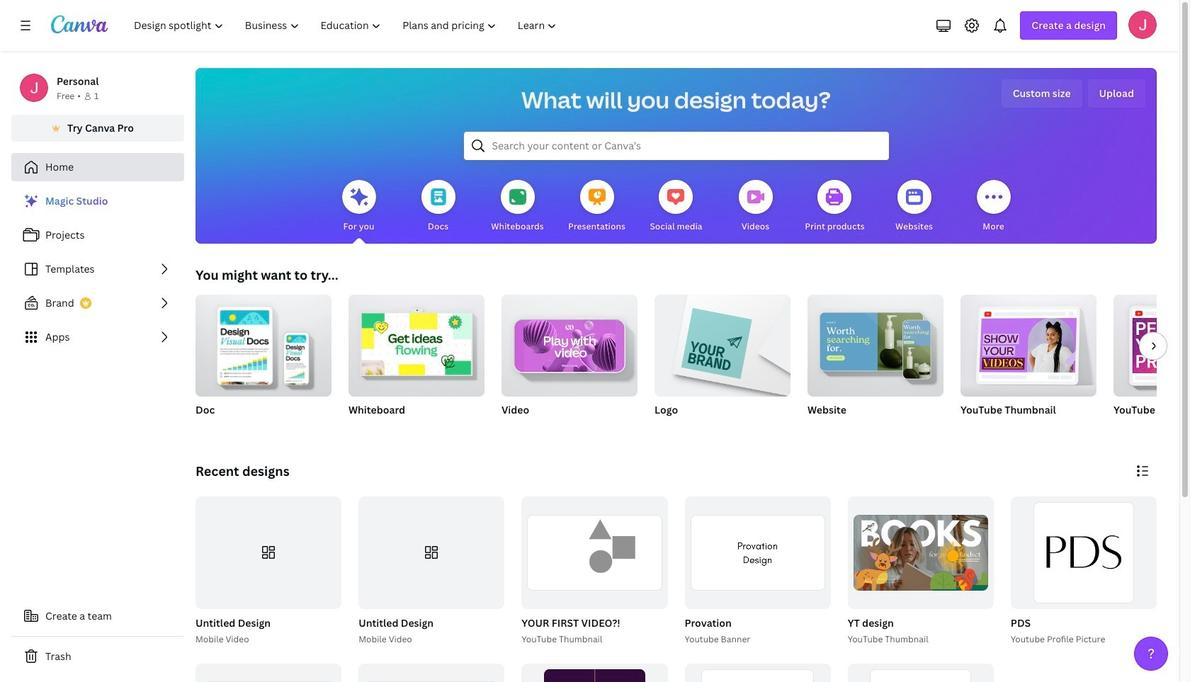 Task type: vqa. For each thing, say whether or not it's contained in the screenshot.
Top level navigation Element
yes



Task type: locate. For each thing, give the bounding box(es) containing it.
group
[[196, 289, 332, 435], [196, 289, 332, 397], [349, 289, 485, 435], [349, 289, 485, 397], [502, 289, 638, 435], [502, 289, 638, 397], [655, 289, 791, 435], [655, 289, 791, 397], [808, 289, 944, 435], [808, 289, 944, 397], [961, 289, 1097, 435], [961, 289, 1097, 397], [1114, 295, 1190, 435], [1114, 295, 1190, 397], [193, 497, 342, 647], [196, 497, 342, 609], [356, 497, 505, 647], [519, 497, 668, 647], [682, 497, 831, 647], [685, 497, 831, 609], [845, 497, 994, 647], [848, 497, 994, 609], [1008, 497, 1157, 647], [1011, 497, 1157, 609], [522, 664, 668, 682], [685, 664, 831, 682], [848, 664, 994, 682]]

None search field
[[464, 132, 889, 160]]

list
[[11, 187, 184, 351]]



Task type: describe. For each thing, give the bounding box(es) containing it.
top level navigation element
[[125, 11, 569, 40]]

james peterson image
[[1129, 11, 1157, 39]]

Search search field
[[492, 132, 860, 159]]



